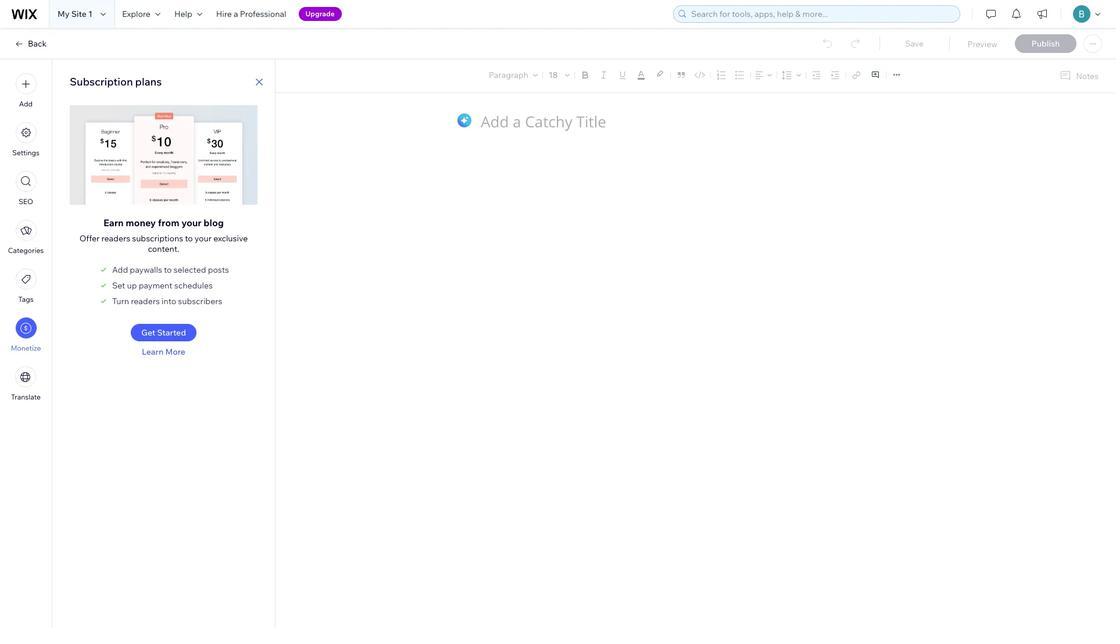 Task type: vqa. For each thing, say whether or not it's contained in the screenshot.
the top email
no



Task type: locate. For each thing, give the bounding box(es) containing it.
into
[[162, 296, 176, 307]]

1 horizontal spatial readers
[[131, 296, 160, 307]]

0 horizontal spatial readers
[[101, 234, 130, 244]]

schedules
[[174, 281, 213, 291]]

0 horizontal spatial add
[[19, 99, 33, 108]]

menu containing add
[[0, 66, 52, 408]]

add inside add button
[[19, 99, 33, 108]]

0 horizontal spatial to
[[164, 265, 172, 275]]

readers
[[101, 234, 130, 244], [131, 296, 160, 307]]

my site 1
[[58, 9, 92, 19]]

learn more link
[[142, 347, 186, 357]]

to up payment
[[164, 265, 172, 275]]

back
[[28, 38, 47, 49]]

paywalls
[[130, 265, 162, 275]]

0 vertical spatial readers
[[101, 234, 130, 244]]

1 vertical spatial your
[[195, 234, 212, 244]]

monetize button
[[11, 318, 41, 353]]

readers inside the add paywalls to selected posts set up payment schedules turn readers into subscribers
[[131, 296, 160, 307]]

subscribers
[[178, 296, 222, 307]]

readers down the earn on the left of page
[[101, 234, 130, 244]]

Search for tools, apps, help & more... field
[[688, 6, 957, 22]]

1 vertical spatial to
[[164, 265, 172, 275]]

back button
[[14, 38, 47, 49]]

Add a Catchy Title text field
[[481, 111, 900, 132]]

add up the settings button
[[19, 99, 33, 108]]

1 horizontal spatial add
[[112, 265, 128, 275]]

content.
[[148, 244, 179, 254]]

readers down payment
[[131, 296, 160, 307]]

add for add
[[19, 99, 33, 108]]

your
[[182, 217, 202, 229], [195, 234, 212, 244]]

0 vertical spatial your
[[182, 217, 202, 229]]

categories
[[8, 246, 44, 255]]

to
[[185, 234, 193, 244], [164, 265, 172, 275]]

1 vertical spatial readers
[[131, 296, 160, 307]]

upgrade button
[[299, 7, 342, 21]]

a
[[234, 9, 238, 19]]

paragraph button
[[487, 67, 540, 83]]

add button
[[15, 73, 36, 108]]

tags
[[18, 295, 34, 304]]

monetize
[[11, 344, 41, 353]]

your left blog
[[182, 217, 202, 229]]

settings button
[[12, 122, 40, 157]]

explore
[[122, 9, 151, 19]]

menu
[[0, 66, 52, 408]]

add
[[19, 99, 33, 108], [112, 265, 128, 275]]

payment
[[139, 281, 173, 291]]

1 vertical spatial add
[[112, 265, 128, 275]]

add for add paywalls to selected posts set up payment schedules turn readers into subscribers
[[112, 265, 128, 275]]

professional
[[240, 9, 287, 19]]

to right content.
[[185, 234, 193, 244]]

from
[[158, 217, 180, 229]]

0 vertical spatial add
[[19, 99, 33, 108]]

0 vertical spatial to
[[185, 234, 193, 244]]

add inside the add paywalls to selected posts set up payment schedules turn readers into subscribers
[[112, 265, 128, 275]]

your down blog
[[195, 234, 212, 244]]

readers inside "earn money from your blog offer readers subscriptions to your exclusive content."
[[101, 234, 130, 244]]

turn
[[112, 296, 129, 307]]

paragraph
[[489, 70, 529, 80]]

add up set
[[112, 265, 128, 275]]

1 horizontal spatial to
[[185, 234, 193, 244]]

blog
[[204, 217, 224, 229]]



Task type: describe. For each thing, give the bounding box(es) containing it.
posts
[[208, 265, 229, 275]]

categories button
[[8, 220, 44, 255]]

upgrade
[[306, 9, 335, 18]]

learn
[[142, 347, 164, 357]]

my
[[58, 9, 70, 19]]

seo button
[[15, 171, 36, 206]]

notes
[[1077, 71, 1100, 81]]

get started
[[141, 328, 186, 338]]

get started button
[[131, 324, 197, 342]]

up
[[127, 281, 137, 291]]

1
[[88, 9, 92, 19]]

subscriptions
[[132, 234, 183, 244]]

subscription plans
[[70, 75, 162, 88]]

hire
[[216, 9, 232, 19]]

subscription
[[70, 75, 133, 88]]

notes button
[[1056, 68, 1103, 84]]

hire a professional link
[[209, 0, 294, 28]]

get
[[141, 328, 155, 338]]

translate
[[11, 393, 41, 401]]

set
[[112, 281, 125, 291]]

offer
[[80, 234, 100, 244]]

tags button
[[15, 269, 36, 304]]

site
[[71, 9, 87, 19]]

money
[[126, 217, 156, 229]]

plans
[[135, 75, 162, 88]]

to inside "earn money from your blog offer readers subscriptions to your exclusive content."
[[185, 234, 193, 244]]

more
[[165, 347, 186, 357]]

learn more
[[142, 347, 186, 357]]

earn money from your blog offer readers subscriptions to your exclusive content.
[[80, 217, 248, 254]]

exclusive
[[214, 234, 248, 244]]

seo
[[19, 197, 33, 206]]

selected
[[174, 265, 206, 275]]

help
[[174, 9, 192, 19]]

settings
[[12, 148, 40, 157]]

hire a professional
[[216, 9, 287, 19]]

to inside the add paywalls to selected posts set up payment schedules turn readers into subscribers
[[164, 265, 172, 275]]

help button
[[167, 0, 209, 28]]

started
[[157, 328, 186, 338]]

add paywalls to selected posts set up payment schedules turn readers into subscribers
[[112, 265, 229, 307]]

translate button
[[11, 367, 41, 401]]

earn
[[103, 217, 124, 229]]



